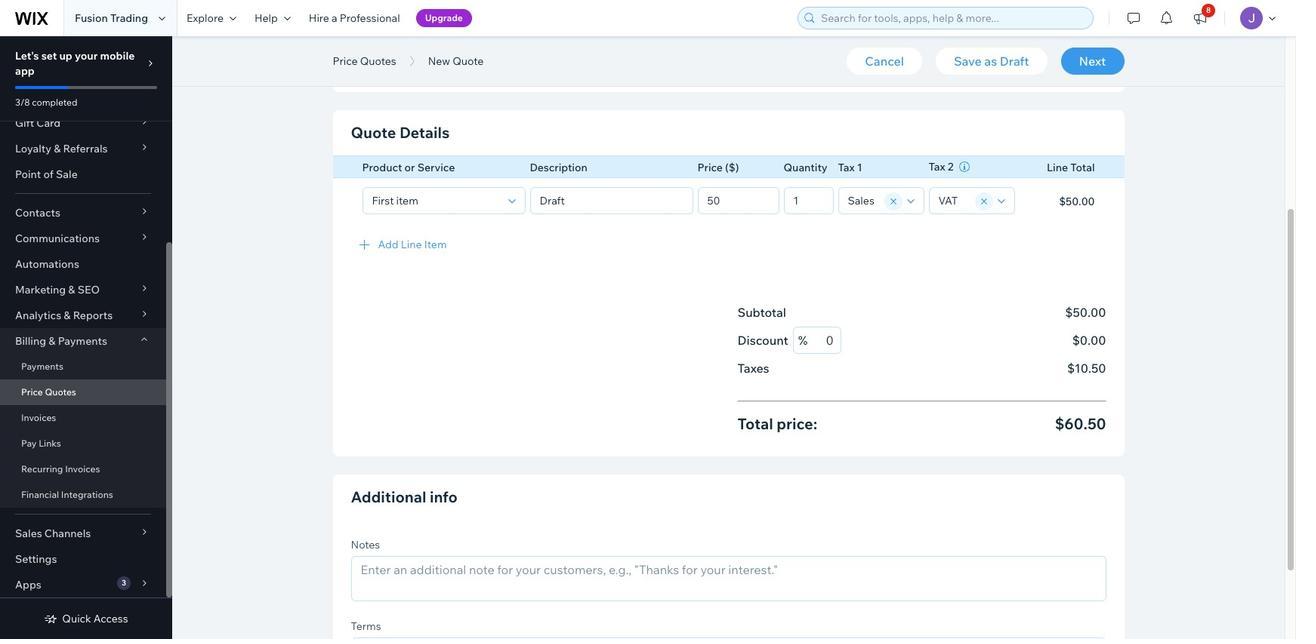 Task type: locate. For each thing, give the bounding box(es) containing it.
8
[[1206, 5, 1211, 15]]

%
[[798, 333, 808, 348]]

total price:
[[738, 415, 817, 434]]

1 vertical spatial line
[[401, 238, 422, 251]]

sales
[[15, 527, 42, 541]]

1 horizontal spatial line
[[1047, 161, 1068, 174]]

settings
[[15, 553, 57, 567]]

$50.00 up $0.00
[[1065, 305, 1106, 320]]

quotes inside 'price quotes' link
[[45, 387, 76, 398]]

Search for tools, apps, help & more... field
[[817, 8, 1089, 29]]

$50.00 down line total
[[1059, 195, 1095, 208]]

hire a professional
[[309, 11, 400, 25]]

integrations
[[61, 489, 113, 501]]

payments
[[58, 335, 107, 348], [21, 361, 63, 372]]

None number field
[[808, 328, 836, 354]]

0 horizontal spatial quotes
[[45, 387, 76, 398]]

None text field
[[703, 188, 774, 213], [789, 188, 828, 213], [703, 188, 774, 213], [789, 188, 828, 213]]

& right the loyalty
[[54, 142, 61, 156]]

1 vertical spatial $50.00
[[1065, 305, 1106, 320]]

1 horizontal spatial tax
[[929, 160, 945, 174]]

description
[[530, 161, 588, 174]]

up
[[59, 49, 72, 63]]

pay links
[[21, 438, 61, 449]]

1 vertical spatial payments
[[21, 361, 63, 372]]

total
[[1071, 161, 1095, 174], [738, 415, 773, 434]]

$0.00
[[1072, 333, 1106, 348]]

& left seo
[[68, 283, 75, 297]]

next
[[1079, 54, 1106, 69]]

discount
[[738, 333, 788, 348]]

save as draft
[[954, 54, 1029, 69]]

price quotes
[[333, 54, 396, 68], [21, 387, 76, 398]]

seo
[[78, 283, 100, 297]]

sidebar element
[[0, 0, 172, 640]]

1 horizontal spatial price
[[333, 54, 358, 68]]

0 horizontal spatial price quotes
[[21, 387, 76, 398]]

tax
[[929, 160, 945, 174], [838, 161, 855, 174]]

price down expiry
[[333, 54, 358, 68]]

quotes for 'price quotes' link
[[45, 387, 76, 398]]

price left the ($)
[[698, 161, 723, 174]]

1 vertical spatial price
[[698, 161, 723, 174]]

point
[[15, 168, 41, 181]]

fusion
[[75, 11, 108, 25]]

price quotes down expiry
[[333, 54, 396, 68]]

0 vertical spatial price
[[333, 54, 358, 68]]

point of sale
[[15, 168, 78, 181]]

details
[[400, 123, 450, 142]]

price ($)
[[698, 161, 739, 174]]

2 vertical spatial price
[[21, 387, 43, 398]]

payment
[[544, 29, 588, 42]]

price quotes down payments link
[[21, 387, 76, 398]]

analytics & reports button
[[0, 303, 166, 329]]

recurring invoices link
[[0, 457, 166, 483]]

marketing & seo button
[[0, 277, 166, 303]]

0 vertical spatial invoices
[[21, 412, 56, 424]]

price
[[333, 54, 358, 68], [698, 161, 723, 174], [21, 387, 43, 398]]

sales channels button
[[0, 521, 166, 547]]

cancel button
[[847, 48, 922, 75]]

payments up payments link
[[58, 335, 107, 348]]

3/8 completed
[[15, 97, 77, 108]]

product
[[362, 161, 402, 174]]

payments inside dropdown button
[[58, 335, 107, 348]]

reports
[[73, 309, 113, 323]]

payments link
[[0, 354, 166, 380]]

quick access
[[62, 613, 128, 626]]

1 vertical spatial terms
[[351, 620, 381, 633]]

& left reports
[[64, 309, 71, 323]]

price inside 'button'
[[333, 54, 358, 68]]

tax 1
[[838, 161, 862, 174]]

marketing
[[15, 283, 66, 297]]

price for 'price quotes' link
[[21, 387, 43, 398]]

& inside popup button
[[64, 309, 71, 323]]

0 vertical spatial quotes
[[360, 54, 396, 68]]

& for billing
[[49, 335, 56, 348]]

& inside dropdown button
[[68, 283, 75, 297]]

line inside button
[[401, 238, 422, 251]]

1 horizontal spatial quotes
[[360, 54, 396, 68]]

terms
[[590, 29, 621, 42], [351, 620, 381, 633]]

expiry
[[351, 29, 381, 42]]

0 horizontal spatial price
[[21, 387, 43, 398]]

service
[[417, 161, 455, 174]]

1 vertical spatial quotes
[[45, 387, 76, 398]]

price for price quotes 'button' on the top left of page
[[333, 54, 358, 68]]

tax 2
[[929, 160, 954, 174]]

price quotes inside 'price quotes' link
[[21, 387, 76, 398]]

or
[[405, 161, 415, 174]]

quotes down expiry date
[[360, 54, 396, 68]]

recurring
[[21, 464, 63, 475]]

subtotal
[[738, 305, 786, 320]]

price down billing
[[21, 387, 43, 398]]

1 horizontal spatial price quotes
[[333, 54, 396, 68]]

save as draft button
[[936, 48, 1047, 75]]

& right billing
[[49, 335, 56, 348]]

0 vertical spatial terms
[[590, 29, 621, 42]]

0 vertical spatial payments
[[58, 335, 107, 348]]

$50.00
[[1059, 195, 1095, 208], [1065, 305, 1106, 320]]

& for loyalty
[[54, 142, 61, 156]]

invoices down the pay links link
[[65, 464, 100, 475]]

quotes
[[360, 54, 396, 68], [45, 387, 76, 398]]

1 horizontal spatial terms
[[590, 29, 621, 42]]

recurring invoices
[[21, 464, 100, 475]]

& for analytics
[[64, 309, 71, 323]]

0 vertical spatial price quotes
[[333, 54, 396, 68]]

invoices link
[[0, 406, 166, 431]]

quick access button
[[44, 613, 128, 626]]

payments down billing
[[21, 361, 63, 372]]

price quotes inside price quotes 'button'
[[333, 54, 396, 68]]

marketing & seo
[[15, 283, 100, 297]]

1 horizontal spatial invoices
[[65, 464, 100, 475]]

invoices up pay links at the bottom
[[21, 412, 56, 424]]

add
[[378, 238, 399, 251]]

invoices
[[21, 412, 56, 424], [65, 464, 100, 475]]

quotes inside price quotes 'button'
[[360, 54, 396, 68]]

gift
[[15, 116, 34, 130]]

point of sale link
[[0, 162, 166, 187]]

quantity
[[784, 161, 828, 174]]

info
[[430, 488, 458, 506]]

0 horizontal spatial tax
[[838, 161, 855, 174]]

tax left 2
[[929, 160, 945, 174]]

set
[[41, 49, 57, 63]]

$60.50
[[1055, 415, 1106, 434]]

price quotes link
[[0, 380, 166, 406]]

0 vertical spatial total
[[1071, 161, 1095, 174]]

0 horizontal spatial line
[[401, 238, 422, 251]]

price inside sidebar element
[[21, 387, 43, 398]]

save
[[954, 54, 982, 69]]

1 vertical spatial total
[[738, 415, 773, 434]]

1 vertical spatial invoices
[[65, 464, 100, 475]]

tax left 1
[[838, 161, 855, 174]]

1 vertical spatial price quotes
[[21, 387, 76, 398]]

your
[[75, 49, 98, 63]]

None field
[[843, 188, 882, 213], [934, 188, 973, 213], [843, 188, 882, 213], [934, 188, 973, 213]]

quotes down payments link
[[45, 387, 76, 398]]

Notes text field
[[352, 557, 1106, 601]]



Task type: vqa. For each thing, say whether or not it's contained in the screenshot.
Site
no



Task type: describe. For each thing, give the bounding box(es) containing it.
quote
[[351, 123, 396, 142]]

sale
[[56, 168, 78, 181]]

date
[[384, 29, 407, 42]]

additional info
[[351, 488, 458, 506]]

pay links link
[[0, 431, 166, 457]]

quote details
[[351, 123, 450, 142]]

billing & payments button
[[0, 329, 166, 354]]

channels
[[44, 527, 91, 541]]

add line item
[[378, 238, 447, 251]]

gift card
[[15, 116, 61, 130]]

add line item button
[[333, 226, 1124, 262]]

of
[[43, 168, 54, 181]]

Enter item here field
[[367, 188, 503, 213]]

Expiry Date field
[[374, 48, 521, 73]]

line total
[[1047, 161, 1095, 174]]

upgrade
[[425, 12, 463, 23]]

analytics & reports
[[15, 309, 113, 323]]

loyalty & referrals
[[15, 142, 108, 156]]

additional
[[351, 488, 426, 506]]

loyalty & referrals button
[[0, 136, 166, 162]]

1
[[857, 161, 862, 174]]

communications button
[[0, 226, 166, 252]]

taxes
[[738, 361, 769, 376]]

completed
[[32, 97, 77, 108]]

item
[[424, 238, 447, 251]]

price quotes button
[[325, 50, 404, 73]]

trading
[[110, 11, 148, 25]]

sales channels
[[15, 527, 91, 541]]

price quotes for 'price quotes' link
[[21, 387, 76, 398]]

professional
[[340, 11, 400, 25]]

loyalty
[[15, 142, 51, 156]]

0 vertical spatial line
[[1047, 161, 1068, 174]]

links
[[39, 438, 61, 449]]

help
[[255, 11, 278, 25]]

financial integrations
[[21, 489, 113, 501]]

help button
[[245, 0, 300, 36]]

notes
[[351, 538, 380, 552]]

automations
[[15, 258, 79, 271]]

settings link
[[0, 547, 166, 573]]

price quotes for price quotes 'button' on the top left of page
[[333, 54, 396, 68]]

0 vertical spatial $50.00
[[1059, 195, 1095, 208]]

0 horizontal spatial invoices
[[21, 412, 56, 424]]

0 horizontal spatial terms
[[351, 620, 381, 633]]

contacts
[[15, 206, 60, 220]]

analytics
[[15, 309, 61, 323]]

financial integrations link
[[0, 483, 166, 508]]

referrals
[[63, 142, 108, 156]]

mobile
[[100, 49, 135, 63]]

expiry date
[[351, 29, 407, 42]]

tax for tax 1
[[838, 161, 855, 174]]

let's
[[15, 49, 39, 63]]

draft
[[1000, 54, 1029, 69]]

2
[[948, 160, 954, 174]]

quotes for price quotes 'button' on the top left of page
[[360, 54, 396, 68]]

upgrade button
[[416, 9, 472, 27]]

a
[[332, 11, 337, 25]]

0 horizontal spatial total
[[738, 415, 773, 434]]

quick
[[62, 613, 91, 626]]

hire
[[309, 11, 329, 25]]

communications
[[15, 232, 100, 246]]

2 horizontal spatial price
[[698, 161, 723, 174]]

1 horizontal spatial total
[[1071, 161, 1095, 174]]

price:
[[777, 415, 817, 434]]

hire a professional link
[[300, 0, 409, 36]]

fusion trading
[[75, 11, 148, 25]]

as
[[985, 54, 997, 69]]

cancel
[[865, 54, 904, 69]]

automations link
[[0, 252, 166, 277]]

apps
[[15, 579, 41, 592]]

Enter a description field
[[535, 188, 688, 213]]

($)
[[725, 161, 739, 174]]

gift card button
[[0, 110, 166, 136]]

billing
[[15, 335, 46, 348]]

app
[[15, 64, 35, 78]]

8 button
[[1184, 0, 1217, 36]]

card
[[36, 116, 61, 130]]

& for marketing
[[68, 283, 75, 297]]

payment terms
[[544, 29, 621, 42]]

financial
[[21, 489, 59, 501]]

next button
[[1061, 48, 1124, 75]]

tax for tax 2
[[929, 160, 945, 174]]

3/8
[[15, 97, 30, 108]]

pay
[[21, 438, 37, 449]]

access
[[94, 613, 128, 626]]

3
[[122, 579, 126, 588]]

product or service
[[362, 161, 455, 174]]



